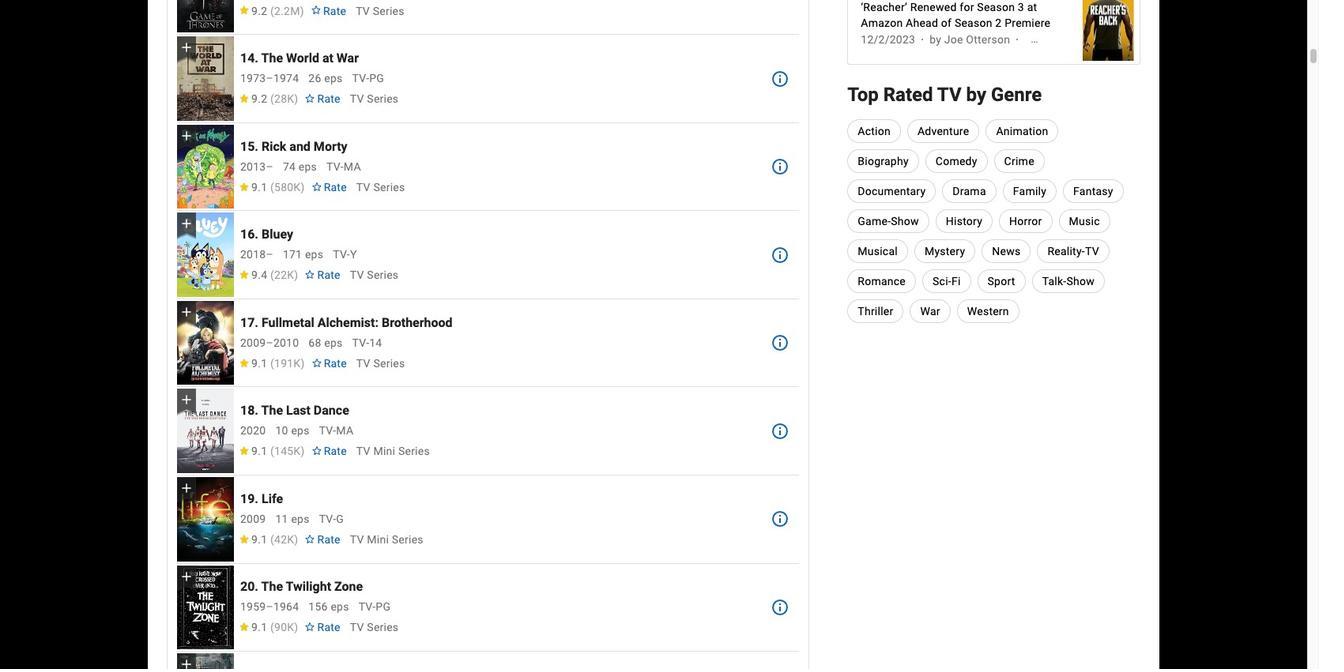 Task type: locate. For each thing, give the bounding box(es) containing it.
pg
[[369, 72, 384, 85], [376, 601, 391, 614]]

otterson
[[967, 34, 1011, 46]]

3 add image from the top
[[179, 393, 195, 408]]

tv-y
[[333, 248, 357, 261]]

tv for 17. fullmetal alchemist: brotherhood
[[357, 357, 371, 370]]

group left 2009
[[177, 478, 234, 562]]

tv- right 11 eps
[[319, 513, 336, 526]]

0 horizontal spatial war
[[337, 51, 359, 66]]

2 vertical spatial the
[[261, 580, 283, 595]]

9.2
[[252, 4, 267, 17], [252, 93, 267, 105]]

5 imdb rating: 9.1 element from the top
[[239, 622, 298, 634]]

add image down the rod serling in the twilight zone (1959) image
[[179, 657, 195, 670]]

1 imdb rating: 9.2 element from the top
[[239, 4, 304, 17]]

premiere
[[1005, 17, 1051, 29]]

news button
[[982, 240, 1031, 263]]

season down "for"
[[955, 17, 993, 29]]

0 vertical spatial mini
[[374, 445, 396, 458]]

imdb rating: 9.2 element for rate button right of 2.2m at top left
[[239, 4, 304, 17]]

eps
[[324, 72, 343, 85], [299, 160, 317, 173], [305, 248, 324, 261], [324, 337, 343, 349], [291, 425, 310, 438], [291, 513, 310, 526], [331, 601, 349, 614]]

1 vertical spatial tv mini series
[[350, 534, 424, 546]]

group left 2020
[[177, 389, 234, 474]]

1 add image from the top
[[179, 40, 195, 56]]

action button
[[848, 119, 901, 143]]

)
[[300, 4, 304, 17], [294, 93, 298, 105], [301, 181, 305, 193], [294, 269, 298, 282], [301, 357, 305, 370], [301, 445, 305, 458], [294, 534, 298, 546], [294, 622, 298, 634]]

star border inline image right 42k
[[305, 535, 316, 544]]

rate down tv-g
[[317, 534, 341, 546]]

2 group from the top
[[177, 125, 234, 209]]

adventure button
[[908, 119, 980, 143]]

2 add image from the top
[[179, 128, 195, 144]]

1 horizontal spatial show
[[1067, 275, 1095, 288]]

tv- for 14. the world at war
[[352, 72, 369, 85]]

add image
[[179, 40, 195, 56], [179, 128, 195, 144], [179, 569, 195, 585]]

0 vertical spatial 9.2
[[252, 4, 267, 17]]

1 vertical spatial imdb rating: 9.2 element
[[239, 93, 298, 105]]

star border inline image down the 68
[[311, 359, 322, 368]]

8 ( from the top
[[270, 622, 274, 634]]

star inline image left 9.4
[[239, 270, 250, 279]]

( for 14.
[[270, 93, 274, 105]]

star inline image for 15.
[[239, 182, 250, 191]]

4 imdb rating: 9.1 element from the top
[[239, 534, 298, 546]]

rate button for 18. the last dance
[[305, 438, 353, 466]]

17.
[[240, 315, 259, 330]]

2009
[[240, 513, 266, 526]]

1973–1974
[[240, 72, 299, 85]]

the up '1959–1964'
[[261, 580, 283, 595]]

y
[[350, 248, 357, 261]]

group for 16. bluey
[[177, 213, 234, 297]]

9.1 down '1959–1964'
[[252, 622, 267, 634]]

group left the '17.'
[[177, 301, 234, 385]]

star inline image down 2020
[[239, 447, 250, 456]]

rate button right 2.2m at top left
[[304, 0, 353, 25]]

5 9.1 from the top
[[252, 622, 267, 634]]

star inline image down 2009–2010
[[239, 359, 250, 368]]

1 vertical spatial tv-ma
[[319, 425, 354, 438]]

tv-ma for dance
[[319, 425, 354, 438]]

season up 2
[[978, 1, 1015, 14]]

rate button down dance
[[305, 438, 353, 466]]

16. bluey link
[[240, 227, 293, 242]]

star inline image left 9.1 ( 90k )
[[239, 623, 250, 632]]

star inline image inside imdb rating: 9.4 element
[[239, 270, 250, 279]]

see more information about life image
[[771, 510, 790, 529]]

2 add image from the top
[[179, 304, 195, 320]]

imdb rating: 9.1 element down '1959–1964'
[[239, 622, 298, 634]]

0 vertical spatial add image
[[179, 40, 195, 56]]

1 imdb rating: 9.1 element from the top
[[239, 181, 305, 193]]

season
[[978, 1, 1015, 14], [955, 17, 993, 29]]

star border inline image for 19. life
[[305, 535, 316, 544]]

eps right 74
[[299, 160, 317, 173]]

rate button for 15. rick and morty
[[305, 173, 353, 201]]

2 vertical spatial add image
[[179, 569, 195, 585]]

star inline image for 17.
[[239, 359, 250, 368]]

music button
[[1059, 210, 1111, 233]]

news
[[993, 245, 1021, 258]]

tv inside button
[[1086, 245, 1100, 258]]

9.1 for 15.
[[252, 181, 267, 193]]

3 9.1 from the top
[[252, 445, 267, 458]]

tv down the zone
[[350, 622, 364, 634]]

at up 26 eps
[[323, 51, 334, 66]]

rate down dance
[[324, 445, 347, 458]]

eps for 14. the world at war
[[324, 72, 343, 85]]

3 star inline image from the top
[[239, 359, 250, 368]]

western button
[[957, 300, 1020, 323]]

9.1 for 20.
[[252, 622, 267, 634]]

0 vertical spatial imdb rating: 9.2 element
[[239, 4, 304, 17]]

9.1 down 2013–
[[252, 181, 267, 193]]

show down documentary
[[891, 215, 919, 228]]

2020
[[240, 425, 266, 438]]

see more information about fullmetal alchemist: brotherhood image
[[771, 334, 790, 353]]

ma down dance
[[336, 425, 354, 438]]

series for 9.4 ( 22k )
[[367, 269, 399, 282]]

9.1 down 2009
[[252, 534, 267, 546]]

3 add image from the top
[[179, 569, 195, 585]]

g
[[336, 513, 344, 526]]

imdb rating: 9.1 element down 2009–2010
[[239, 357, 305, 370]]

26 eps
[[309, 72, 343, 85]]

2 imdb rating: 9.2 element from the top
[[239, 93, 298, 105]]

pg right 156 eps
[[376, 601, 391, 614]]

3 imdb rating: 9.1 element from the top
[[239, 445, 305, 458]]

sci-
[[933, 275, 952, 288]]

mini for 19. life
[[367, 534, 389, 546]]

the
[[261, 51, 283, 66], [261, 403, 283, 418], [261, 580, 283, 595]]

6 ( from the top
[[270, 445, 274, 458]]

reality-
[[1048, 245, 1086, 258]]

0 vertical spatial tv-ma
[[327, 160, 361, 173]]

rod serling in the twilight zone (1959) image
[[177, 566, 234, 650]]

tv for 20. the twilight zone
[[350, 622, 364, 634]]

tv-pg
[[352, 72, 384, 85], [359, 601, 391, 614]]

2 9.1 from the top
[[252, 357, 267, 370]]

add image
[[179, 216, 195, 232], [179, 304, 195, 320], [179, 393, 195, 408], [179, 481, 195, 497], [179, 657, 195, 670]]

1 vertical spatial war
[[921, 305, 941, 318]]

19. life
[[240, 492, 283, 507]]

1 horizontal spatial at
[[1028, 1, 1038, 14]]

fullmetal
[[262, 315, 315, 330]]

rate right 2.2m at top left
[[323, 4, 346, 17]]

star border inline image right 145k
[[311, 447, 322, 456]]

at right 3
[[1028, 1, 1038, 14]]

1 vertical spatial by
[[967, 84, 987, 106]]

rate button
[[304, 0, 353, 25], [298, 85, 347, 113], [305, 173, 353, 201], [298, 261, 347, 290], [305, 349, 353, 378], [305, 438, 353, 466], [298, 526, 347, 554], [298, 614, 347, 642]]

2 star inline image from the top
[[239, 270, 250, 279]]

) for 14.
[[294, 93, 298, 105]]

1 group from the top
[[177, 37, 234, 121]]

5 add image from the top
[[179, 657, 195, 670]]

0 vertical spatial by
[[930, 34, 942, 46]]

by left genre
[[967, 84, 987, 106]]

add image down the sean bean in game of thrones (2011) image
[[179, 40, 195, 56]]

star border inline image down 74 eps
[[311, 182, 322, 191]]

game-show
[[858, 215, 919, 228]]

star inline image for 20.
[[239, 623, 250, 632]]

rate for 17. fullmetal alchemist: brotherhood
[[324, 357, 347, 370]]

eps for 17. fullmetal alchemist: brotherhood
[[324, 337, 343, 349]]

19.
[[240, 492, 259, 507]]

tv- right 26 eps
[[352, 72, 369, 85]]

rate down 156 eps
[[317, 622, 341, 634]]

) for 19.
[[294, 534, 298, 546]]

4 star inline image from the top
[[239, 535, 250, 544]]

rate button for 17. fullmetal alchemist: brotherhood
[[305, 349, 353, 378]]

1 vertical spatial show
[[1067, 275, 1095, 288]]

show for talk-
[[1067, 275, 1095, 288]]

9.2 left 2.2m at top left
[[252, 4, 267, 17]]

series for 9.1 ( 580k )
[[374, 181, 405, 193]]

tv mini series
[[357, 445, 430, 458], [350, 534, 424, 546]]

2 9.2 from the top
[[252, 93, 267, 105]]

9.1 down 2009–2010
[[252, 357, 267, 370]]

0 vertical spatial at
[[1028, 1, 1038, 14]]

tv for 18. the last dance
[[357, 445, 371, 458]]

mini
[[374, 445, 396, 458], [367, 534, 389, 546]]

9.2 down 1973–1974
[[252, 93, 267, 105]]

rate button left y
[[298, 261, 347, 290]]

5 ( from the top
[[270, 357, 274, 370]]

4 group from the top
[[177, 301, 234, 385]]

tv up y
[[357, 181, 371, 193]]

9.1 for 19.
[[252, 534, 267, 546]]

9.2 for 9.2 ( 2.2m )
[[252, 4, 267, 17]]

series for 9.1 ( 90k )
[[367, 622, 399, 634]]

3 the from the top
[[261, 580, 283, 595]]

eps right 171
[[305, 248, 324, 261]]

0 vertical spatial tv mini series
[[357, 445, 430, 458]]

1 vertical spatial 9.2
[[252, 93, 267, 105]]

7 group from the top
[[177, 566, 234, 650]]

add image down romi park and rie kugimiya in fullmetal alchemist: brotherhood (2009) image
[[179, 393, 195, 408]]

4 ( from the top
[[270, 269, 274, 282]]

9.1 ( 191k )
[[252, 357, 305, 370]]

tv- down the alchemist:
[[352, 337, 369, 349]]

tv series for 16. bluey
[[350, 269, 399, 282]]

0 vertical spatial star border inline image
[[311, 182, 322, 191]]

1 vertical spatial mini
[[367, 534, 389, 546]]

tv for 19. life
[[350, 534, 364, 546]]

1 vertical spatial add image
[[179, 128, 195, 144]]

42k
[[274, 534, 294, 546]]

1 the from the top
[[261, 51, 283, 66]]

group left 20.
[[177, 566, 234, 650]]

rate down 26 eps
[[317, 93, 341, 105]]

rate down 68 eps
[[324, 357, 347, 370]]

tv-pg for 14. the world at war
[[352, 72, 384, 85]]

group
[[177, 37, 234, 121], [177, 125, 234, 209], [177, 213, 234, 297], [177, 301, 234, 385], [177, 389, 234, 474], [177, 478, 234, 562], [177, 566, 234, 650], [177, 654, 234, 670]]

tv series for 15. rick and morty
[[357, 181, 405, 193]]

68 eps
[[309, 337, 343, 349]]

4 star inline image from the top
[[239, 623, 250, 632]]

tv-ma down morty
[[327, 160, 361, 173]]

group left 16.
[[177, 213, 234, 297]]

imdb rating: 9.1 element for 19.
[[239, 534, 298, 546]]

war inside button
[[921, 305, 941, 318]]

1 horizontal spatial war
[[921, 305, 941, 318]]

add image down bluey (2018) image
[[179, 304, 195, 320]]

tv-ma for morty
[[327, 160, 361, 173]]

tv- right 171 eps
[[333, 248, 350, 261]]

5 group from the top
[[177, 389, 234, 474]]

series
[[373, 4, 405, 17], [367, 93, 399, 105], [374, 181, 405, 193], [367, 269, 399, 282], [374, 357, 405, 370], [398, 445, 430, 458], [392, 534, 424, 546], [367, 622, 399, 634]]

group for 19. life
[[177, 478, 234, 562]]

0 vertical spatial show
[[891, 215, 919, 228]]

1 ( from the top
[[270, 4, 274, 17]]

'reacher' renewed for season 3 at amazon ahead of season 2 premiere
[[861, 1, 1051, 29]]

pg right 26 eps
[[369, 72, 384, 85]]

9.1 ( 90k )
[[252, 622, 298, 634]]

1 vertical spatial the
[[261, 403, 283, 418]]

rate for 18. the last dance
[[324, 445, 347, 458]]

0 vertical spatial ma
[[344, 160, 361, 173]]

sport
[[988, 275, 1016, 288]]

2 ( from the top
[[270, 93, 274, 105]]

eps right the 68
[[324, 337, 343, 349]]

15. rick and morty link
[[240, 139, 348, 154]]

star border inline image down 156 at bottom left
[[305, 623, 316, 632]]

add image down justin roiland in rick and morty (2013) image
[[179, 216, 195, 232]]

star inline image inside imdb rating: 9.2 element
[[239, 94, 250, 103]]

drama
[[953, 185, 987, 198]]

(
[[270, 4, 274, 17], [270, 93, 274, 105], [270, 181, 274, 193], [270, 269, 274, 282], [270, 357, 274, 370], [270, 445, 274, 458], [270, 534, 274, 546], [270, 622, 274, 634]]

add image for 15.
[[179, 128, 195, 144]]

war
[[337, 51, 359, 66], [921, 305, 941, 318]]

tv mini series for 19. life
[[350, 534, 424, 546]]

war up 26 eps
[[337, 51, 359, 66]]

1 star inline image from the top
[[239, 6, 250, 15]]

eps right 156 at bottom left
[[331, 601, 349, 614]]

star border inline image down 26
[[305, 94, 316, 103]]

sean bean in game of thrones (2011) image
[[177, 0, 234, 33]]

1 vertical spatial pg
[[376, 601, 391, 614]]

add image down life (2009) image
[[179, 569, 195, 585]]

star border inline image
[[311, 182, 322, 191], [311, 359, 322, 368], [311, 447, 322, 456]]

imdb rating: 9.1 element down 2013–
[[239, 181, 305, 193]]

at
[[1028, 1, 1038, 14], [323, 51, 334, 66]]

1 star inline image from the top
[[239, 94, 250, 103]]

star border inline image for alchemist:
[[311, 359, 322, 368]]

by joe otterson
[[930, 34, 1011, 46]]

ma for dance
[[336, 425, 354, 438]]

14. the world at war link
[[240, 51, 359, 66]]

20. the twilight zone link
[[240, 580, 363, 595]]

the up 1973–1974
[[261, 51, 283, 66]]

dance
[[314, 403, 349, 418]]

2.2m
[[274, 4, 300, 17]]

0 vertical spatial the
[[261, 51, 283, 66]]

rate down morty
[[324, 181, 347, 193]]

star inline image
[[239, 6, 250, 15], [239, 182, 250, 191], [239, 447, 250, 456], [239, 623, 250, 632]]

eps right '11'
[[291, 513, 310, 526]]

0 horizontal spatial show
[[891, 215, 919, 228]]

1 9.2 from the top
[[252, 4, 267, 17]]

6 group from the top
[[177, 478, 234, 562]]

3 ( from the top
[[270, 181, 274, 193]]

4 9.1 from the top
[[252, 534, 267, 546]]

1 star border inline image from the top
[[311, 182, 322, 191]]

fantasy button
[[1064, 179, 1124, 203]]

2018–
[[240, 248, 274, 261]]

zone
[[334, 580, 363, 595]]

7 ( from the top
[[270, 534, 274, 546]]

( for 15.
[[270, 181, 274, 193]]

add image for 19.
[[179, 481, 195, 497]]

star border inline image
[[311, 6, 322, 15], [305, 94, 316, 103], [305, 270, 316, 279], [305, 535, 316, 544], [305, 623, 316, 632]]

group left 14.
[[177, 37, 234, 121]]

tv-pg down the zone
[[359, 601, 391, 614]]

the world at war (1973) image
[[177, 37, 234, 121]]

star inline image down 2009
[[239, 535, 250, 544]]

1959–1964
[[240, 601, 299, 614]]

tv series for 17. fullmetal alchemist: brotherhood
[[357, 357, 405, 370]]

documentary
[[858, 185, 926, 198]]

9.1
[[252, 181, 267, 193], [252, 357, 267, 370], [252, 445, 267, 458], [252, 534, 267, 546], [252, 622, 267, 634]]

star inline image left 9.2 ( 2.2m ) at the left top of page
[[239, 6, 250, 15]]

1 vertical spatial star border inline image
[[311, 359, 322, 368]]

star inline image
[[239, 94, 250, 103], [239, 270, 250, 279], [239, 359, 250, 368], [239, 535, 250, 544]]

tv-pg right 26 eps
[[352, 72, 384, 85]]

2 the from the top
[[261, 403, 283, 418]]

tv- down morty
[[327, 160, 344, 173]]

20. the twilight zone
[[240, 580, 363, 595]]

) for 20.
[[294, 622, 298, 634]]

rate for 19. life
[[317, 534, 341, 546]]

3 star border inline image from the top
[[311, 447, 322, 456]]

group for 14. the world at war
[[177, 37, 234, 121]]

tv series
[[356, 4, 405, 17], [350, 93, 399, 105], [357, 181, 405, 193], [350, 269, 399, 282], [357, 357, 405, 370], [350, 622, 399, 634]]

imdb rating: 9.2 element up 14.
[[239, 4, 304, 17]]

4 add image from the top
[[179, 481, 195, 497]]

0 vertical spatial tv-pg
[[352, 72, 384, 85]]

eps for 18. the last dance
[[291, 425, 310, 438]]

1 vertical spatial ma
[[336, 425, 354, 438]]

11
[[276, 513, 288, 526]]

2 star border inline image from the top
[[311, 359, 322, 368]]

9.1 down 2020
[[252, 445, 267, 458]]

eps right 10
[[291, 425, 310, 438]]

0 vertical spatial pg
[[369, 72, 384, 85]]

tv series for 14. the world at war
[[350, 93, 399, 105]]

group left 15. at top left
[[177, 125, 234, 209]]

crime
[[1005, 155, 1035, 168]]

thriller button
[[848, 300, 904, 323]]

mini for 18. the last dance
[[374, 445, 396, 458]]

talk-
[[1043, 275, 1067, 288]]

2 imdb rating: 9.1 element from the top
[[239, 357, 305, 370]]

show down reality-tv button
[[1067, 275, 1095, 288]]

2 star inline image from the top
[[239, 182, 250, 191]]

imdb rating: 9.1 element down 10
[[239, 445, 305, 458]]

rate button right 28k
[[298, 85, 347, 113]]

191k
[[274, 357, 301, 370]]

1 vertical spatial tv-pg
[[359, 601, 391, 614]]

eps right 26
[[324, 72, 343, 85]]

3 group from the top
[[177, 213, 234, 297]]

68
[[309, 337, 321, 349]]

series for 9.2 ( 28k )
[[367, 93, 399, 105]]

twilight
[[286, 580, 331, 595]]

add image for 18.
[[179, 393, 195, 408]]

musical button
[[848, 240, 909, 263]]

tv right 145k
[[357, 445, 371, 458]]

ma
[[344, 160, 361, 173], [336, 425, 354, 438]]

by left joe
[[930, 34, 942, 46]]

star inline image left 9.2 ( 28k )
[[239, 94, 250, 103]]

tv- down dance
[[319, 425, 336, 438]]

3 star inline image from the top
[[239, 447, 250, 456]]

2 vertical spatial star border inline image
[[311, 447, 322, 456]]

eps for 19. life
[[291, 513, 310, 526]]

9.4 ( 22k )
[[252, 269, 298, 282]]

war down sci-
[[921, 305, 941, 318]]

tv series for 20. the twilight zone
[[350, 622, 399, 634]]

rate button right 90k
[[298, 614, 347, 642]]

tv-ma down dance
[[319, 425, 354, 438]]

rate button for 16. bluey
[[298, 261, 347, 290]]

rate button for 14. the world at war
[[298, 85, 347, 113]]

rate button right 191k
[[305, 349, 353, 378]]

17. fullmetal alchemist: brotherhood link
[[240, 315, 453, 330]]

tv down 14. the world at war link
[[350, 93, 364, 105]]

1 vertical spatial season
[[955, 17, 993, 29]]

9.1 ( 145k )
[[252, 445, 305, 458]]

ma down morty
[[344, 160, 361, 173]]

group down the rod serling in the twilight zone (1959) image
[[177, 654, 234, 670]]

imdb rating: 9.2 element
[[239, 4, 304, 17], [239, 93, 298, 105]]

1 add image from the top
[[179, 216, 195, 232]]

9.2 ( 28k )
[[252, 93, 298, 105]]

life (2009) image
[[177, 478, 234, 562]]

imdb rating: 9.1 element
[[239, 181, 305, 193], [239, 357, 305, 370], [239, 445, 305, 458], [239, 534, 298, 546], [239, 622, 298, 634]]

1 9.1 from the top
[[252, 181, 267, 193]]

tv up the zone
[[350, 534, 364, 546]]

rate button right 42k
[[298, 526, 347, 554]]

add image down the world at war (1973) image
[[179, 128, 195, 144]]

imdb rating: 9.2 element down 1973–1974
[[239, 93, 298, 105]]

rate button down morty
[[305, 173, 353, 201]]

rate
[[323, 4, 346, 17], [317, 93, 341, 105], [324, 181, 347, 193], [317, 269, 341, 282], [324, 357, 347, 370], [324, 445, 347, 458], [317, 534, 341, 546], [317, 622, 341, 634]]

0 horizontal spatial at
[[323, 51, 334, 66]]

1 horizontal spatial by
[[967, 84, 987, 106]]

tv down the tv-14
[[357, 357, 371, 370]]

star inline image down 2013–
[[239, 182, 250, 191]]

the up 10
[[261, 403, 283, 418]]



Task type: vqa. For each thing, say whether or not it's contained in the screenshot.


Task type: describe. For each thing, give the bounding box(es) containing it.
joe
[[945, 34, 964, 46]]

156 eps
[[309, 601, 349, 614]]

add image for 14.
[[179, 40, 195, 56]]

tv-14
[[352, 337, 382, 349]]

history button
[[936, 210, 993, 233]]

9.1 for 18.
[[252, 445, 267, 458]]

group for 18. the last dance
[[177, 389, 234, 474]]

11 eps
[[276, 513, 310, 526]]

eps for 20. the twilight zone
[[331, 601, 349, 614]]

life
[[262, 492, 283, 507]]

14. the world at war
[[240, 51, 359, 66]]

family button
[[1003, 179, 1057, 203]]

( for 18.
[[270, 445, 274, 458]]

tv- for 16. bluey
[[333, 248, 350, 261]]

18.
[[240, 403, 259, 418]]

family
[[1014, 185, 1047, 198]]

add image for 20.
[[179, 569, 195, 585]]

series for 9.2 ( 2.2m )
[[373, 4, 405, 17]]

90k
[[274, 622, 294, 634]]

17. fullmetal alchemist: brotherhood
[[240, 315, 453, 330]]

pg for 14. the world at war
[[369, 72, 384, 85]]

( for 19.
[[270, 534, 274, 546]]

western
[[968, 305, 1010, 318]]

group for 15. rick and morty
[[177, 125, 234, 209]]

imdb rating: 9.1 element for 17.
[[239, 357, 305, 370]]

9.1 for 17.
[[252, 357, 267, 370]]

0 vertical spatial season
[[978, 1, 1015, 14]]

at inside 'reacher' renewed for season 3 at amazon ahead of season 2 premiere
[[1028, 1, 1038, 14]]

series for 9.1 ( 191k )
[[374, 357, 405, 370]]

tv- for 18. the last dance
[[319, 425, 336, 438]]

tv for 14. the world at war
[[350, 93, 364, 105]]

tv for 16. bluey
[[350, 269, 364, 282]]

renewed
[[911, 1, 957, 14]]

sci-fi button
[[923, 270, 971, 293]]

see more information about the twilight zone image
[[771, 598, 790, 617]]

the for 18.
[[261, 403, 283, 418]]

28k
[[274, 93, 294, 105]]

biography
[[858, 155, 909, 168]]

amazon
[[861, 17, 903, 29]]

imdb rating: 9.4 element
[[239, 269, 298, 282]]

see more information about rick and morty image
[[771, 157, 790, 176]]

18. the last dance
[[240, 403, 349, 418]]

tv mini series for 18. the last dance
[[357, 445, 430, 458]]

the for 20.
[[261, 580, 283, 595]]

0 horizontal spatial by
[[930, 34, 942, 46]]

( for 17.
[[270, 357, 274, 370]]

thriller
[[858, 305, 894, 318]]

74 eps
[[283, 160, 317, 173]]

star border inline image for and
[[311, 182, 322, 191]]

tv- for 17. fullmetal alchemist: brotherhood
[[352, 337, 369, 349]]

and
[[290, 139, 311, 154]]

0 vertical spatial war
[[337, 51, 359, 66]]

of
[[942, 17, 952, 29]]

michael jordan, dennis rodman, phil jackson, steve kerr, and scottie pippen in the last dance (2020) image
[[177, 389, 234, 474]]

tv-g
[[319, 513, 344, 526]]

tv- for 20. the twilight zone
[[359, 601, 376, 614]]

star inline image inside imdb rating: 9.2 element
[[239, 6, 250, 15]]

reality-tv button
[[1038, 240, 1110, 263]]

music
[[1070, 215, 1100, 228]]

9.4
[[252, 269, 267, 282]]

star border inline image for 14. the world at war
[[305, 94, 316, 103]]

bluey (2018) image
[[177, 213, 234, 297]]

horror
[[1010, 215, 1043, 228]]

sci-fi
[[933, 275, 961, 288]]

145k
[[274, 445, 301, 458]]

) for 16.
[[294, 269, 298, 282]]

biography button
[[848, 149, 919, 173]]

star inline image for 19.
[[239, 535, 250, 544]]

10
[[276, 425, 288, 438]]

see more information about the world at war image
[[771, 69, 790, 88]]

animation
[[997, 125, 1049, 138]]

tv for 15. rick and morty
[[357, 181, 371, 193]]

ma for morty
[[344, 160, 361, 173]]

15. rick and morty
[[240, 139, 348, 154]]

see more information about bluey image
[[771, 246, 790, 265]]

imdb rating: 9.1 element for 15.
[[239, 181, 305, 193]]

romance button
[[848, 270, 916, 293]]

26
[[309, 72, 321, 85]]

16. bluey
[[240, 227, 293, 242]]

horror button
[[1000, 210, 1053, 233]]

adventure
[[918, 125, 970, 138]]

tv- for 15. rick and morty
[[327, 160, 344, 173]]

imdb rating: 9.1 element for 20.
[[239, 622, 298, 634]]

history
[[946, 215, 983, 228]]

action
[[858, 125, 891, 138]]

see more information about the last dance image
[[771, 422, 790, 441]]

9.2 for 9.2 ( 28k )
[[252, 93, 267, 105]]

rate for 14. the world at war
[[317, 93, 341, 105]]

musical
[[858, 245, 898, 258]]

star border inline image for 20. the twilight zone
[[305, 623, 316, 632]]

mystery button
[[915, 240, 976, 263]]

rate for 15. rick and morty
[[324, 181, 347, 193]]

) for 15.
[[301, 181, 305, 193]]

14
[[369, 337, 382, 349]]

star inline image for 18.
[[239, 447, 250, 456]]

romance
[[858, 275, 906, 288]]

star border inline image right 2.2m at top left
[[311, 6, 322, 15]]

tv right 2.2m at top left
[[356, 4, 370, 17]]

fantasy
[[1074, 185, 1114, 198]]

eps for 16. bluey
[[305, 248, 324, 261]]

580k
[[274, 181, 301, 193]]

star border inline image for last
[[311, 447, 322, 456]]

add image for 16.
[[179, 216, 195, 232]]

156
[[309, 601, 328, 614]]

top rated tv by genre
[[848, 84, 1042, 106]]

comedy
[[936, 155, 978, 168]]

1 vertical spatial at
[[323, 51, 334, 66]]

world
[[286, 51, 319, 66]]

( for 16.
[[270, 269, 274, 282]]

martin freeman and benedict cumberbatch in sherlock (2010) image
[[177, 654, 234, 670]]

documentary button
[[848, 179, 936, 203]]

22k
[[274, 269, 294, 282]]

star inline image for 14.
[[239, 94, 250, 103]]

171
[[283, 248, 302, 261]]

game-
[[858, 215, 891, 228]]

'reacher'
[[861, 1, 908, 14]]

drama button
[[943, 179, 997, 203]]

brotherhood
[[382, 315, 453, 330]]

rate button for 20. the twilight zone
[[298, 614, 347, 642]]

19. life link
[[240, 492, 283, 507]]

2009–2010
[[240, 337, 299, 349]]

16.
[[240, 227, 259, 242]]

the for 14.
[[261, 51, 283, 66]]

group for 17. fullmetal alchemist: brotherhood
[[177, 301, 234, 385]]

tv- for 19. life
[[319, 513, 336, 526]]

talk-show
[[1043, 275, 1095, 288]]

74
[[283, 160, 296, 173]]

group for 20. the twilight zone
[[177, 566, 234, 650]]

war button
[[910, 300, 951, 323]]

tv up adventure
[[938, 84, 962, 106]]

) for 18.
[[301, 445, 305, 458]]

rate for 16. bluey
[[317, 269, 341, 282]]

imdb rating: 9.2 element for 14. the world at war's rate button
[[239, 93, 298, 105]]

15.
[[240, 139, 259, 154]]

8 group from the top
[[177, 654, 234, 670]]

romi park and rie kugimiya in fullmetal alchemist: brotherhood (2009) image
[[177, 301, 234, 385]]

rate for 20. the twilight zone
[[317, 622, 341, 634]]

add image for 17.
[[179, 304, 195, 320]]

last
[[286, 403, 311, 418]]

2013–
[[240, 160, 274, 173]]

18. the last dance link
[[240, 403, 349, 419]]

9.2 ( 2.2m )
[[252, 4, 304, 17]]

game-show button
[[848, 210, 930, 233]]

9.1 ( 42k )
[[252, 534, 298, 546]]

rate button for 19. life
[[298, 526, 347, 554]]

justin roiland in rick and morty (2013) image
[[177, 125, 234, 209]]

reality-tv
[[1048, 245, 1100, 258]]

tv-pg for 20. the twilight zone
[[359, 601, 391, 614]]

) for 17.
[[301, 357, 305, 370]]

10 eps
[[276, 425, 310, 438]]

alan ritchson in reacher (2022) image
[[1080, 0, 1137, 69]]

fi
[[952, 275, 961, 288]]

171 eps
[[283, 248, 324, 261]]

crime button
[[994, 149, 1045, 173]]

show for game-
[[891, 215, 919, 228]]

eps for 15. rick and morty
[[299, 160, 317, 173]]



